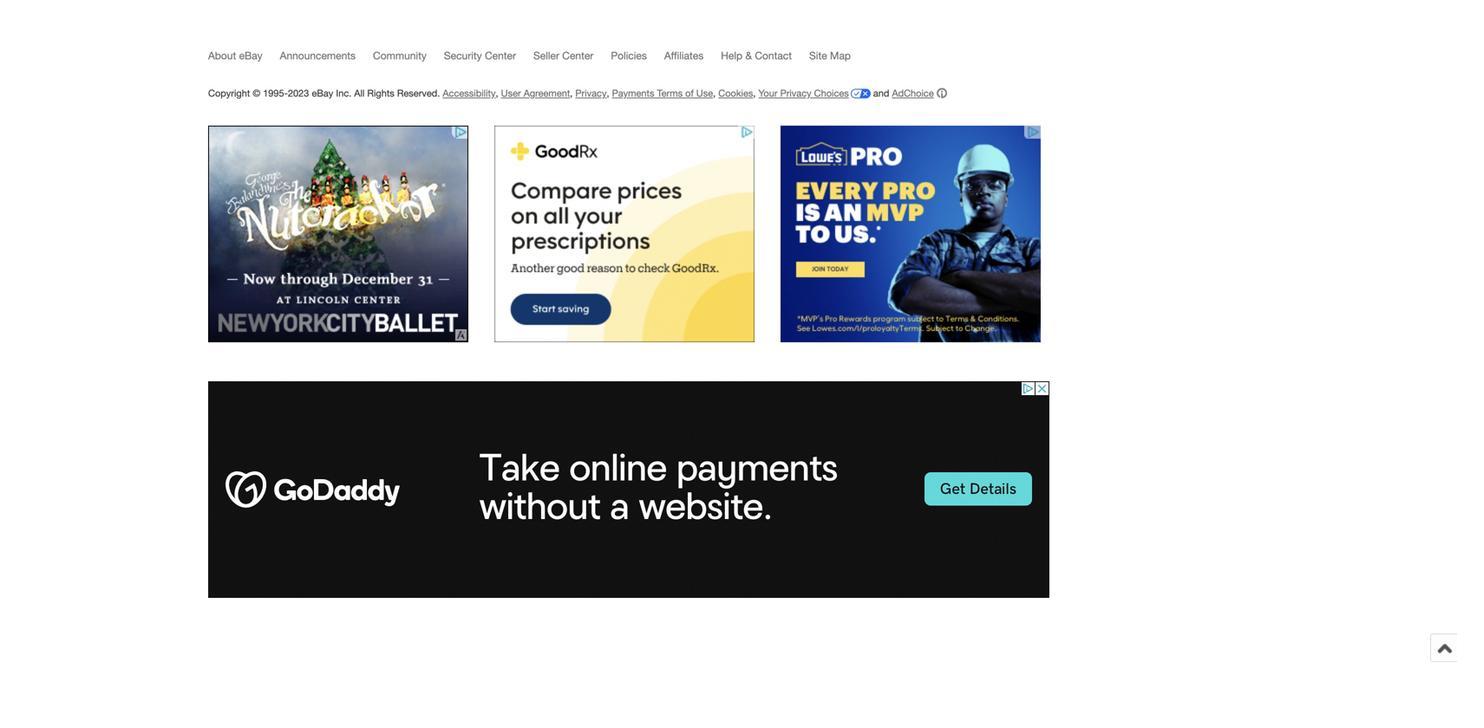Task type: locate. For each thing, give the bounding box(es) containing it.
0 horizontal spatial privacy
[[576, 88, 607, 99]]

2 center from the left
[[562, 50, 594, 62]]

, left payments
[[607, 88, 610, 99]]

ebay right about
[[239, 50, 263, 62]]

accessibility link
[[443, 88, 496, 99]]

, left user
[[496, 88, 498, 99]]

0 horizontal spatial ebay
[[239, 50, 263, 62]]

1 vertical spatial ebay
[[312, 88, 333, 99]]

0 horizontal spatial center
[[485, 50, 516, 62]]

seller center
[[534, 50, 594, 62]]

about ebay link
[[208, 50, 280, 70]]

privacy down seller center link on the left top
[[576, 88, 607, 99]]

advertisement region
[[208, 126, 468, 343], [495, 126, 755, 343], [781, 126, 1041, 343], [208, 382, 1050, 599]]

ebay
[[239, 50, 263, 62], [312, 88, 333, 99]]

, left 'your'
[[753, 88, 756, 99]]

all
[[354, 88, 365, 99]]

cookies
[[719, 88, 753, 99]]

1995-
[[263, 88, 288, 99]]

map
[[830, 50, 851, 62]]

center
[[485, 50, 516, 62], [562, 50, 594, 62]]

2 , from the left
[[570, 88, 573, 99]]

,
[[496, 88, 498, 99], [570, 88, 573, 99], [607, 88, 610, 99], [713, 88, 716, 99], [753, 88, 756, 99]]

copyright © 1995-2023 ebay inc. all rights reserved. accessibility , user agreement , privacy , payments terms of use , cookies , your privacy choices
[[208, 88, 849, 99]]

center right security
[[485, 50, 516, 62]]

privacy right 'your'
[[780, 88, 812, 99]]

1 horizontal spatial privacy
[[780, 88, 812, 99]]

site map link
[[809, 50, 868, 70]]

privacy
[[576, 88, 607, 99], [780, 88, 812, 99]]

1 center from the left
[[485, 50, 516, 62]]

reserved.
[[397, 88, 440, 99]]

1 horizontal spatial ebay
[[312, 88, 333, 99]]

about
[[208, 50, 236, 62]]

site
[[809, 50, 827, 62]]

affiliates
[[664, 50, 704, 62]]

and
[[874, 88, 890, 99]]

rights
[[367, 88, 395, 99]]

affiliates link
[[664, 50, 721, 70]]

ebay left inc.
[[312, 88, 333, 99]]

1 privacy from the left
[[576, 88, 607, 99]]

policies link
[[611, 50, 664, 70]]

©
[[253, 88, 260, 99]]

footer
[[0, 0, 1458, 699]]

, left privacy 'link'
[[570, 88, 573, 99]]

1 , from the left
[[496, 88, 498, 99]]

announcements link
[[280, 50, 373, 70]]

help & contact link
[[721, 50, 809, 70]]

0 vertical spatial ebay
[[239, 50, 263, 62]]

center right 'seller'
[[562, 50, 594, 62]]

of
[[686, 88, 694, 99]]

terms
[[657, 88, 683, 99]]

1 horizontal spatial center
[[562, 50, 594, 62]]

, left the cookies
[[713, 88, 716, 99]]

4 , from the left
[[713, 88, 716, 99]]

your privacy choices link
[[759, 88, 871, 99]]

help
[[721, 50, 743, 62]]

copyright
[[208, 88, 250, 99]]

help & contact
[[721, 50, 792, 62]]

footer containing about ebay
[[0, 0, 1458, 699]]

5 , from the left
[[753, 88, 756, 99]]

2 privacy from the left
[[780, 88, 812, 99]]



Task type: describe. For each thing, give the bounding box(es) containing it.
&
[[746, 50, 752, 62]]

accessibility
[[443, 88, 496, 99]]

security center link
[[444, 50, 534, 70]]

center for security center
[[485, 50, 516, 62]]

cookies link
[[719, 88, 753, 99]]

inc.
[[336, 88, 352, 99]]

seller center link
[[534, 50, 611, 70]]

seller
[[534, 50, 560, 62]]

2023
[[288, 88, 309, 99]]

and adchoice
[[871, 88, 934, 99]]

your
[[759, 88, 778, 99]]

adchoice
[[892, 88, 934, 99]]

community link
[[373, 50, 444, 70]]

announcements
[[280, 50, 356, 62]]

user
[[501, 88, 521, 99]]

community
[[373, 50, 427, 62]]

about ebay
[[208, 50, 263, 62]]

center for seller center
[[562, 50, 594, 62]]

contact
[[755, 50, 792, 62]]

payments
[[612, 88, 655, 99]]

adchoice link
[[892, 88, 947, 99]]

security center
[[444, 50, 516, 62]]

payments terms of use link
[[612, 88, 713, 99]]

policies
[[611, 50, 647, 62]]

use
[[696, 88, 713, 99]]

privacy link
[[576, 88, 607, 99]]

security
[[444, 50, 482, 62]]

choices
[[814, 88, 849, 99]]

user agreement link
[[501, 88, 570, 99]]

3 , from the left
[[607, 88, 610, 99]]

agreement
[[524, 88, 570, 99]]

site map
[[809, 50, 851, 62]]



Task type: vqa. For each thing, say whether or not it's contained in the screenshot.
the bottommost Home
no



